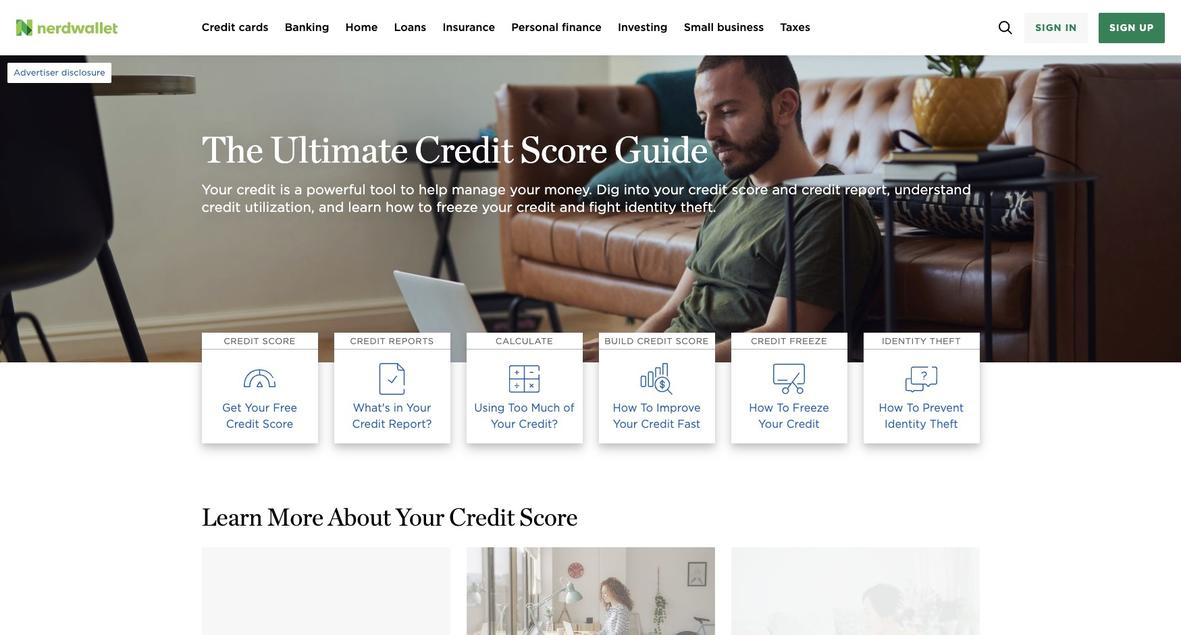 Task type: locate. For each thing, give the bounding box(es) containing it.
1 how from the left
[[613, 402, 637, 415]]

credit score
[[224, 336, 296, 346]]

in inside what's in your credit report?
[[394, 402, 403, 415]]

theft
[[930, 418, 958, 431]]

how inside how to prevent identity theft
[[879, 402, 904, 415]]

0 vertical spatial to
[[400, 182, 415, 198]]

1 horizontal spatial and
[[560, 199, 585, 215]]

credit?
[[519, 418, 558, 431]]

your inside your credit is a powerful tool to help manage your money. dig into your credit score and credit report, understand credit utilization, and learn how to freeze your credit and fight identity theft.
[[202, 182, 233, 198]]

much
[[531, 402, 560, 415]]

to inside how to prevent identity theft
[[907, 402, 919, 415]]

credit reports
[[350, 336, 434, 346]]

in for what's
[[394, 402, 403, 415]]

is
[[280, 182, 290, 198]]

2 to from the left
[[777, 402, 790, 415]]

0 horizontal spatial and
[[319, 199, 344, 215]]

build
[[605, 336, 634, 346]]

1 horizontal spatial to
[[777, 402, 790, 415]]

home button
[[346, 20, 378, 36]]

score
[[262, 336, 296, 346], [676, 336, 709, 346]]

advertiser disclosure image
[[7, 58, 111, 88]]

0 horizontal spatial in
[[394, 402, 403, 415]]

1 horizontal spatial in
[[1065, 22, 1077, 33]]

report?
[[389, 418, 432, 431]]

get
[[222, 402, 242, 415]]

banking button
[[285, 20, 329, 36]]

what's
[[353, 402, 390, 415]]

to inside how to improve your credit fast
[[641, 402, 653, 415]]

0 horizontal spatial to
[[641, 402, 653, 415]]

sign left up
[[1110, 22, 1136, 33]]

2 horizontal spatial to
[[907, 402, 919, 415]]

0 vertical spatial in
[[1065, 22, 1077, 33]]

credit cards
[[202, 21, 269, 34]]

prevent
[[923, 402, 964, 415]]

3 to from the left
[[907, 402, 919, 415]]

freeze
[[790, 336, 827, 346]]

sign up link
[[1099, 12, 1165, 43]]

0 horizontal spatial how
[[613, 402, 637, 415]]

to up how
[[400, 182, 415, 198]]

in
[[1065, 22, 1077, 33], [394, 402, 403, 415]]

credit left 'utilization,'
[[202, 199, 241, 215]]

1 sign from the left
[[1036, 22, 1062, 33]]

credit
[[224, 336, 259, 346], [350, 336, 386, 346], [637, 336, 673, 346], [751, 336, 787, 346]]

how up the identity
[[879, 402, 904, 415]]

3 how from the left
[[879, 402, 904, 415]]

sign right the search element
[[1036, 22, 1062, 33]]

your
[[510, 182, 540, 198], [654, 182, 684, 198], [482, 199, 512, 215]]

credit inside what's in your credit report?
[[352, 418, 385, 431]]

1 to from the left
[[641, 402, 653, 415]]

1 horizontal spatial sign
[[1110, 22, 1136, 33]]

1 vertical spatial in
[[394, 402, 403, 415]]

powerful
[[306, 182, 366, 198]]

your inside what's in your credit report?
[[406, 402, 431, 415]]

2 score from the left
[[676, 336, 709, 346]]

how
[[613, 402, 637, 415], [749, 402, 774, 415], [879, 402, 904, 415]]

identity
[[885, 418, 927, 431]]

search element
[[989, 11, 1022, 44]]

2 credit from the left
[[350, 336, 386, 346]]

1 vertical spatial score
[[263, 418, 293, 431]]

understand
[[895, 182, 971, 198]]

manage
[[452, 182, 506, 198]]

in up the report?
[[394, 402, 403, 415]]

credit down money.
[[517, 199, 556, 215]]

1 horizontal spatial how
[[749, 402, 774, 415]]

1 horizontal spatial score
[[676, 336, 709, 346]]

calculate
[[496, 336, 553, 346]]

personal
[[511, 21, 559, 34]]

1 vertical spatial to
[[418, 199, 432, 215]]

credit inside how to improve your credit fast
[[641, 418, 674, 431]]

to left improve on the bottom right of the page
[[641, 402, 653, 415]]

loans
[[394, 21, 426, 34]]

your down manage
[[482, 199, 512, 215]]

and down money.
[[560, 199, 585, 215]]

investing
[[618, 21, 668, 34]]

in left sign up
[[1065, 22, 1077, 33]]

0 horizontal spatial score
[[262, 336, 296, 346]]

to inside how to freeze your credit
[[777, 402, 790, 415]]

score
[[520, 128, 608, 172], [263, 418, 293, 431], [519, 503, 578, 532]]

ultimate
[[270, 128, 408, 172]]

to
[[400, 182, 415, 198], [418, 199, 432, 215]]

how for how to improve your credit fast
[[613, 402, 637, 415]]

your
[[202, 182, 233, 198], [245, 402, 270, 415], [406, 402, 431, 415], [491, 418, 516, 431], [613, 418, 638, 431], [759, 418, 783, 431], [395, 503, 445, 532]]

and
[[772, 182, 798, 198], [319, 199, 344, 215], [560, 199, 585, 215]]

how left freeze
[[749, 402, 774, 415]]

get your free credit score
[[222, 402, 297, 431]]

2 sign from the left
[[1110, 22, 1136, 33]]

free
[[273, 402, 297, 415]]

how inside how to improve your credit fast
[[613, 402, 637, 415]]

4 credit from the left
[[751, 336, 787, 346]]

to
[[641, 402, 653, 415], [777, 402, 790, 415], [907, 402, 919, 415]]

credit for get
[[224, 336, 259, 346]]

what's in your credit report?
[[352, 402, 432, 431]]

credit
[[202, 21, 236, 34], [415, 128, 513, 172], [226, 418, 259, 431], [352, 418, 385, 431], [641, 418, 674, 431], [787, 418, 820, 431], [449, 503, 515, 532]]

and right score at the right
[[772, 182, 798, 198]]

cards
[[239, 21, 269, 34]]

0 horizontal spatial sign
[[1036, 22, 1062, 33]]

freeze
[[436, 199, 478, 215]]

2 horizontal spatial how
[[879, 402, 904, 415]]

credit left report,
[[802, 182, 841, 198]]

credit
[[237, 182, 276, 198], [688, 182, 728, 198], [802, 182, 841, 198], [202, 199, 241, 215], [517, 199, 556, 215]]

2 how from the left
[[749, 402, 774, 415]]

your inside the get your free credit score
[[245, 402, 270, 415]]

about
[[328, 503, 391, 532]]

to down help on the top left
[[418, 199, 432, 215]]

how inside how to freeze your credit
[[749, 402, 774, 415]]

up
[[1140, 22, 1154, 33]]

sign in link
[[1025, 12, 1088, 43]]

into
[[624, 182, 650, 198]]

banking
[[285, 21, 329, 34]]

guide
[[614, 128, 708, 172]]

how left improve on the bottom right of the page
[[613, 402, 637, 415]]

to for improve
[[641, 402, 653, 415]]

to up the identity
[[907, 402, 919, 415]]

sign
[[1036, 22, 1062, 33], [1110, 22, 1136, 33]]

too
[[508, 402, 528, 415]]

and down powerful
[[319, 199, 344, 215]]

money.
[[544, 182, 592, 198]]

to for freeze
[[777, 402, 790, 415]]

credit cards button
[[202, 20, 269, 36]]

to left freeze
[[777, 402, 790, 415]]

your credit is a powerful tool to help manage your money. dig into your credit score and credit report, understand credit utilization, and learn how to freeze your credit and fight identity theft.
[[202, 182, 975, 215]]

1 credit from the left
[[224, 336, 259, 346]]



Task type: vqa. For each thing, say whether or not it's contained in the screenshot.
theft.
yes



Task type: describe. For each thing, give the bounding box(es) containing it.
1 horizontal spatial to
[[418, 199, 432, 215]]

sign for sign up
[[1110, 22, 1136, 33]]

small
[[684, 21, 714, 34]]

insurance
[[443, 21, 495, 34]]

home
[[346, 21, 378, 34]]

small business
[[684, 21, 764, 34]]

1 score from the left
[[262, 336, 296, 346]]

how to improve your credit fast
[[613, 402, 701, 431]]

your inside the using too much of your credit?
[[491, 418, 516, 431]]

2 vertical spatial score
[[519, 503, 578, 532]]

how for how to prevent identity theft
[[879, 402, 904, 415]]

insurance button
[[443, 20, 495, 36]]

fast
[[678, 418, 701, 431]]

using
[[474, 402, 505, 415]]

dig
[[596, 182, 620, 198]]

sign in
[[1036, 22, 1077, 33]]

a
[[294, 182, 302, 198]]

learn more about your credit score
[[202, 503, 578, 532]]

score inside the get your free credit score
[[263, 418, 293, 431]]

loans button
[[394, 20, 426, 36]]

sign up
[[1110, 22, 1154, 33]]

tool
[[370, 182, 396, 198]]

2 horizontal spatial and
[[772, 182, 798, 198]]

more
[[267, 503, 324, 532]]

your left money.
[[510, 182, 540, 198]]

learn
[[202, 503, 262, 532]]

search image
[[999, 21, 1012, 34]]

the
[[202, 128, 263, 172]]

utilization,
[[245, 199, 315, 215]]

credit left is
[[237, 182, 276, 198]]

how to freeze your credit
[[749, 402, 829, 431]]

help
[[419, 182, 448, 198]]

nerdwallet home page link
[[16, 20, 185, 36]]

theft.
[[681, 199, 716, 215]]

nerdwallet home page image
[[16, 20, 32, 36]]

small business button
[[684, 20, 764, 36]]

learn
[[348, 199, 382, 215]]

credit for how
[[751, 336, 787, 346]]

investing button
[[618, 20, 668, 36]]

credit inside how to freeze your credit
[[787, 418, 820, 431]]

3 credit from the left
[[637, 336, 673, 346]]

finance
[[562, 21, 602, 34]]

report,
[[845, 182, 890, 198]]

credit freeze
[[751, 336, 827, 346]]

0 vertical spatial score
[[520, 128, 608, 172]]

the ultimate credit score guide
[[202, 128, 708, 172]]

using too much of your credit?
[[474, 402, 575, 431]]

identity
[[882, 336, 927, 346]]

theft
[[930, 336, 961, 346]]

your inside how to freeze your credit
[[759, 418, 783, 431]]

taxes
[[780, 21, 810, 34]]

credit for what's
[[350, 336, 386, 346]]

sign for sign in
[[1036, 22, 1062, 33]]

score
[[732, 182, 768, 198]]

build credit score
[[605, 336, 709, 346]]

of
[[564, 402, 575, 415]]

credit inside button
[[202, 21, 236, 34]]

personal finance
[[511, 21, 602, 34]]

your up identity
[[654, 182, 684, 198]]

credit up theft. at the top
[[688, 182, 728, 198]]

credit inside the get your free credit score
[[226, 418, 259, 431]]

business
[[717, 21, 764, 34]]

taxes button
[[780, 20, 810, 36]]

freeze
[[793, 402, 829, 415]]

how for how to freeze your credit
[[749, 402, 774, 415]]

improve
[[657, 402, 701, 415]]

in for sign
[[1065, 22, 1077, 33]]

identity theft
[[882, 336, 961, 346]]

0 horizontal spatial to
[[400, 182, 415, 198]]

how
[[386, 199, 414, 215]]

to for prevent
[[907, 402, 919, 415]]

your inside how to improve your credit fast
[[613, 418, 638, 431]]

fight
[[589, 199, 621, 215]]

how to prevent identity theft
[[879, 402, 964, 431]]

identity
[[625, 199, 677, 215]]

reports
[[389, 336, 434, 346]]

personal finance button
[[511, 20, 602, 36]]



